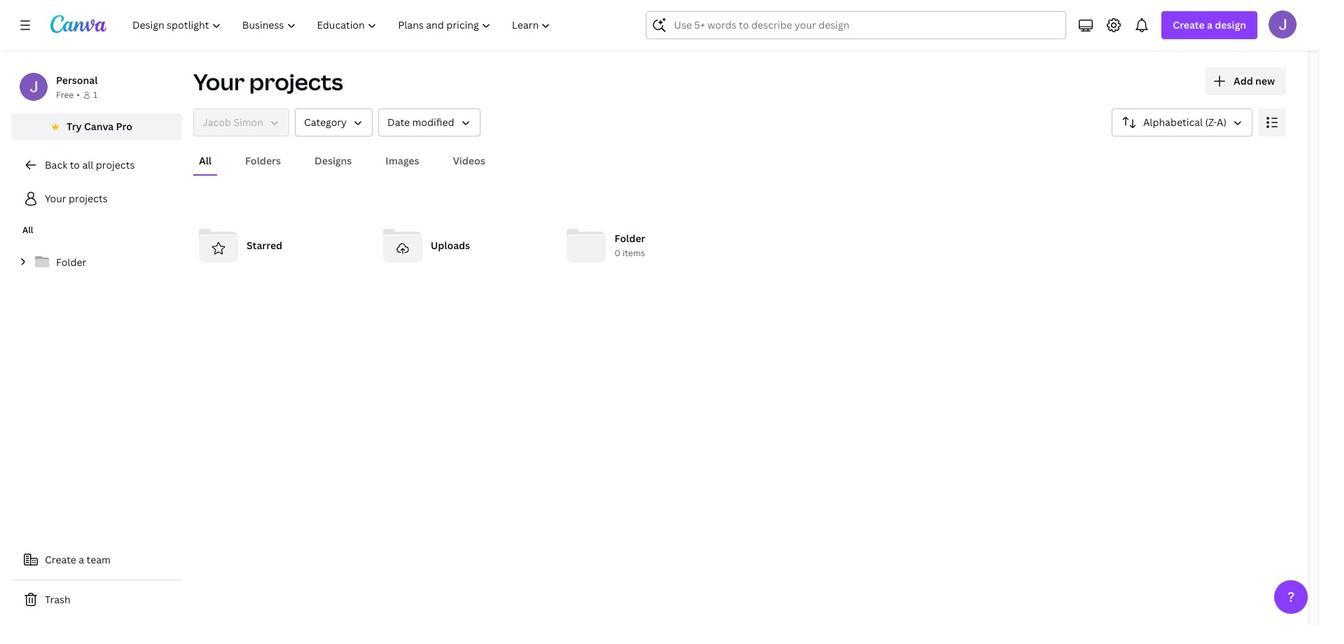 Task type: locate. For each thing, give the bounding box(es) containing it.
videos
[[453, 154, 485, 168]]

uploads link
[[378, 221, 550, 271]]

your up jacob
[[193, 67, 245, 97]]

1 horizontal spatial all
[[199, 154, 212, 168]]

try canva pro button
[[11, 114, 182, 140]]

Date modified button
[[379, 109, 480, 137]]

team
[[87, 554, 111, 567]]

folder
[[615, 232, 646, 246], [56, 256, 86, 269]]

back to all projects link
[[11, 151, 182, 179]]

create a design
[[1174, 18, 1247, 32]]

0 vertical spatial projects
[[249, 67, 343, 97]]

1 vertical spatial your
[[45, 192, 66, 205]]

a left design
[[1208, 18, 1213, 32]]

images
[[386, 154, 419, 168]]

all button
[[193, 148, 217, 175]]

new
[[1256, 74, 1276, 88]]

projects
[[249, 67, 343, 97], [96, 158, 135, 172], [69, 192, 108, 205]]

1 horizontal spatial your
[[193, 67, 245, 97]]

1 vertical spatial a
[[79, 554, 84, 567]]

folder 0 items
[[615, 232, 646, 260]]

create left design
[[1174, 18, 1205, 32]]

0 horizontal spatial create
[[45, 554, 76, 567]]

add
[[1234, 74, 1254, 88]]

0 vertical spatial your
[[193, 67, 245, 97]]

your projects up simon
[[193, 67, 343, 97]]

category
[[304, 116, 347, 129]]

0
[[615, 248, 621, 260]]

projects right the all
[[96, 158, 135, 172]]

back to all projects
[[45, 158, 135, 172]]

alphabetical (z-a)
[[1144, 116, 1227, 129]]

personal
[[56, 74, 98, 87]]

0 horizontal spatial your
[[45, 192, 66, 205]]

1 horizontal spatial your projects
[[193, 67, 343, 97]]

Category button
[[295, 109, 373, 137]]

create for create a design
[[1174, 18, 1205, 32]]

your projects
[[193, 67, 343, 97], [45, 192, 108, 205]]

0 vertical spatial all
[[199, 154, 212, 168]]

folder down your projects link
[[56, 256, 86, 269]]

0 vertical spatial a
[[1208, 18, 1213, 32]]

Search search field
[[674, 12, 1039, 39]]

create a team button
[[11, 547, 182, 575]]

None search field
[[646, 11, 1067, 39]]

(z-
[[1206, 116, 1217, 129]]

0 horizontal spatial folder
[[56, 256, 86, 269]]

projects down the all
[[69, 192, 108, 205]]

1
[[93, 89, 98, 101]]

a inside button
[[79, 554, 84, 567]]

projects up the category
[[249, 67, 343, 97]]

a for team
[[79, 554, 84, 567]]

1 vertical spatial create
[[45, 554, 76, 567]]

0 horizontal spatial your projects
[[45, 192, 108, 205]]

date modified
[[388, 116, 455, 129]]

a
[[1208, 18, 1213, 32], [79, 554, 84, 567]]

0 horizontal spatial all
[[22, 224, 33, 236]]

jacob simon image
[[1269, 11, 1297, 39]]

try
[[67, 120, 82, 133]]

all
[[199, 154, 212, 168], [22, 224, 33, 236]]

starred
[[247, 239, 283, 252]]

folders button
[[240, 148, 287, 175]]

1 vertical spatial folder
[[56, 256, 86, 269]]

create inside button
[[45, 554, 76, 567]]

create inside dropdown button
[[1174, 18, 1205, 32]]

0 horizontal spatial a
[[79, 554, 84, 567]]

your
[[193, 67, 245, 97], [45, 192, 66, 205]]

a for design
[[1208, 18, 1213, 32]]

your projects down to
[[45, 192, 108, 205]]

folder up items
[[615, 232, 646, 246]]

1 vertical spatial all
[[22, 224, 33, 236]]

canva
[[84, 120, 114, 133]]

alphabetical
[[1144, 116, 1203, 129]]

all
[[82, 158, 93, 172]]

folder inside 'link'
[[56, 256, 86, 269]]

create a team
[[45, 554, 111, 567]]

1 horizontal spatial folder
[[615, 232, 646, 246]]

your down back on the top of page
[[45, 192, 66, 205]]

1 horizontal spatial a
[[1208, 18, 1213, 32]]

design
[[1216, 18, 1247, 32]]

1 horizontal spatial create
[[1174, 18, 1205, 32]]

free
[[56, 89, 74, 101]]

0 vertical spatial folder
[[615, 232, 646, 246]]

jacob
[[203, 116, 231, 129]]

•
[[77, 89, 80, 101]]

a left the team
[[79, 554, 84, 567]]

a inside dropdown button
[[1208, 18, 1213, 32]]

create
[[1174, 18, 1205, 32], [45, 554, 76, 567]]

0 vertical spatial create
[[1174, 18, 1205, 32]]

create left the team
[[45, 554, 76, 567]]

trash link
[[11, 587, 182, 615]]



Task type: vqa. For each thing, say whether or not it's contained in the screenshot.
projects
yes



Task type: describe. For each thing, give the bounding box(es) containing it.
try canva pro
[[67, 120, 132, 133]]

Owner button
[[193, 109, 289, 137]]

add new
[[1234, 74, 1276, 88]]

top level navigation element
[[123, 11, 563, 39]]

starred link
[[193, 221, 366, 271]]

create a design button
[[1162, 11, 1258, 39]]

a)
[[1217, 116, 1227, 129]]

create for create a team
[[45, 554, 76, 567]]

items
[[623, 248, 645, 260]]

folders
[[245, 154, 281, 168]]

your inside your projects link
[[45, 192, 66, 205]]

1 vertical spatial your projects
[[45, 192, 108, 205]]

back
[[45, 158, 67, 172]]

jacob simon
[[203, 116, 263, 129]]

date
[[388, 116, 410, 129]]

all inside button
[[199, 154, 212, 168]]

simon
[[234, 116, 263, 129]]

uploads
[[431, 239, 470, 252]]

folder for folder
[[56, 256, 86, 269]]

designs button
[[309, 148, 358, 175]]

folder link
[[11, 248, 182, 278]]

1 vertical spatial projects
[[96, 158, 135, 172]]

free •
[[56, 89, 80, 101]]

videos button
[[448, 148, 491, 175]]

trash
[[45, 594, 71, 607]]

modified
[[412, 116, 455, 129]]

folder for folder 0 items
[[615, 232, 646, 246]]

your projects link
[[11, 185, 182, 213]]

add new button
[[1206, 67, 1287, 95]]

to
[[70, 158, 80, 172]]

pro
[[116, 120, 132, 133]]

0 vertical spatial your projects
[[193, 67, 343, 97]]

2 vertical spatial projects
[[69, 192, 108, 205]]

images button
[[380, 148, 425, 175]]

Sort by button
[[1112, 109, 1253, 137]]

designs
[[315, 154, 352, 168]]



